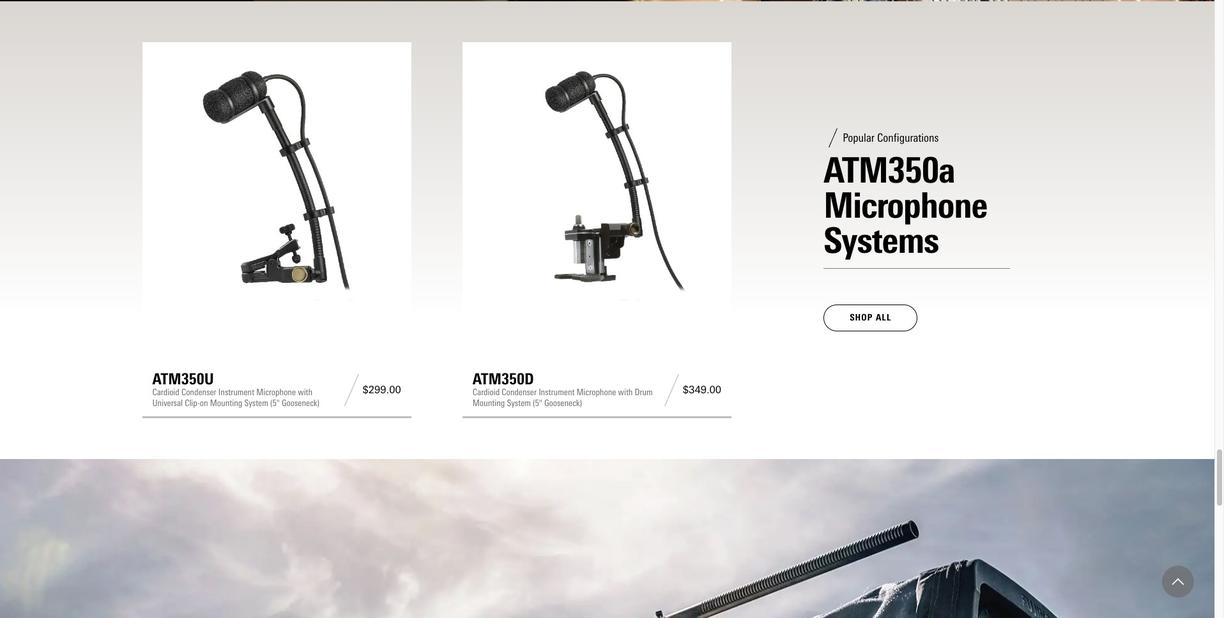 Task type: describe. For each thing, give the bounding box(es) containing it.
arrow up image
[[1173, 576, 1184, 588]]

cardioid for atm350u
[[152, 387, 179, 398]]

configurations
[[877, 131, 939, 145]]

with for atm350d
[[618, 387, 633, 398]]

microphone for atm350u
[[256, 387, 296, 398]]

atm350d
[[473, 370, 534, 388]]

condenser for atm350u
[[181, 387, 216, 398]]

atm350u image
[[152, 52, 401, 301]]

mounting inside atm350d cardioid condenser instrument microphone with drum mounting system (5" gooseneck)
[[473, 398, 505, 409]]

popular
[[843, 131, 875, 145]]

shop all button
[[824, 305, 918, 332]]

mounting inside atm350u cardioid condenser instrument microphone with universal clip-on mounting system (5" gooseneck)
[[210, 398, 242, 409]]

atm350u cardioid condenser instrument microphone with universal clip-on mounting system (5" gooseneck)
[[152, 370, 320, 409]]

atm350d cardioid condenser instrument microphone with drum mounting system (5" gooseneck)
[[473, 370, 653, 409]]

(5" inside atm350d cardioid condenser instrument microphone with drum mounting system (5" gooseneck)
[[533, 398, 542, 409]]

condenser for atm350d
[[502, 387, 537, 398]]

$349.00
[[683, 384, 722, 396]]

systems
[[824, 219, 939, 262]]

divider line image for atm350d
[[661, 374, 683, 406]]

cardioid for atm350d
[[473, 387, 500, 398]]

shop all link
[[824, 305, 918, 332]]

atm350u
[[152, 370, 214, 388]]

gooseneck) inside atm350u cardioid condenser instrument microphone with universal clip-on mounting system (5" gooseneck)
[[282, 398, 320, 409]]

$299.00
[[363, 384, 401, 396]]

universal
[[152, 398, 183, 409]]

atm350a
[[824, 149, 955, 192]]

system inside atm350u cardioid condenser instrument microphone with universal clip-on mounting system (5" gooseneck)
[[244, 398, 268, 409]]



Task type: vqa. For each thing, say whether or not it's contained in the screenshot.
2nd Mounting from right
yes



Task type: locate. For each thing, give the bounding box(es) containing it.
0 horizontal spatial gooseneck)
[[282, 398, 320, 409]]

on
[[200, 398, 208, 409]]

gooseneck) inside atm350d cardioid condenser instrument microphone with drum mounting system (5" gooseneck)
[[544, 398, 582, 409]]

2 mounting from the left
[[473, 398, 505, 409]]

with inside atm350u cardioid condenser instrument microphone with universal clip-on mounting system (5" gooseneck)
[[298, 387, 313, 398]]

with
[[298, 387, 313, 398], [618, 387, 633, 398]]

atm350a microphone systems
[[824, 149, 988, 262]]

instrument right on
[[218, 387, 254, 398]]

all
[[876, 312, 892, 323]]

shotgun microphone mounted to broadcast camera image
[[0, 459, 1215, 619]]

1 with from the left
[[298, 387, 313, 398]]

2 with from the left
[[618, 387, 633, 398]]

gooseneck)
[[282, 398, 320, 409], [544, 398, 582, 409]]

system
[[244, 398, 268, 409], [507, 398, 531, 409]]

0 horizontal spatial microphone
[[256, 387, 296, 398]]

0 horizontal spatial divider line image
[[340, 374, 363, 406]]

instrument right atm350d
[[539, 387, 575, 398]]

microphone
[[824, 184, 988, 227], [256, 387, 296, 398], [577, 387, 616, 398]]

instrument inside atm350u cardioid condenser instrument microphone with universal clip-on mounting system (5" gooseneck)
[[218, 387, 254, 398]]

2 condenser from the left
[[502, 387, 537, 398]]

condenser
[[181, 387, 216, 398], [502, 387, 537, 398]]

2 gooseneck) from the left
[[544, 398, 582, 409]]

shop all
[[850, 312, 892, 323]]

system inside atm350d cardioid condenser instrument microphone with drum mounting system (5" gooseneck)
[[507, 398, 531, 409]]

mounting right on
[[210, 398, 242, 409]]

1 horizontal spatial with
[[618, 387, 633, 398]]

popular configurations
[[843, 131, 939, 145]]

instrument inside atm350d cardioid condenser instrument microphone with drum mounting system (5" gooseneck)
[[539, 387, 575, 398]]

1 system from the left
[[244, 398, 268, 409]]

microphone for atm350d
[[577, 387, 616, 398]]

(5" inside atm350u cardioid condenser instrument microphone with universal clip-on mounting system (5" gooseneck)
[[270, 398, 280, 409]]

1 divider line image from the left
[[340, 374, 363, 406]]

1 horizontal spatial divider line image
[[661, 374, 683, 406]]

(5"
[[270, 398, 280, 409], [533, 398, 542, 409]]

drum
[[635, 387, 653, 398]]

1 (5" from the left
[[270, 398, 280, 409]]

instrument
[[218, 387, 254, 398], [539, 387, 575, 398]]

instrument for atm350d
[[539, 387, 575, 398]]

0 horizontal spatial condenser
[[181, 387, 216, 398]]

condenser inside atm350d cardioid condenser instrument microphone with drum mounting system (5" gooseneck)
[[502, 387, 537, 398]]

1 horizontal spatial instrument
[[539, 387, 575, 398]]

0 horizontal spatial (5"
[[270, 398, 280, 409]]

0 horizontal spatial with
[[298, 387, 313, 398]]

2 system from the left
[[507, 398, 531, 409]]

shop
[[850, 312, 873, 323]]

2 instrument from the left
[[539, 387, 575, 398]]

1 horizontal spatial (5"
[[533, 398, 542, 409]]

1 gooseneck) from the left
[[282, 398, 320, 409]]

with for atm350u
[[298, 387, 313, 398]]

1 horizontal spatial mounting
[[473, 398, 505, 409]]

divider line image for atm350u
[[340, 374, 363, 406]]

mounting down atm350d
[[473, 398, 505, 409]]

0 horizontal spatial mounting
[[210, 398, 242, 409]]

microphone inside atm350u cardioid condenser instrument microphone with universal clip-on mounting system (5" gooseneck)
[[256, 387, 296, 398]]

1 horizontal spatial system
[[507, 398, 531, 409]]

condenser inside atm350u cardioid condenser instrument microphone with universal clip-on mounting system (5" gooseneck)
[[181, 387, 216, 398]]

1 condenser from the left
[[181, 387, 216, 398]]

2 divider line image from the left
[[661, 374, 683, 406]]

mounting
[[210, 398, 242, 409], [473, 398, 505, 409]]

2 cardioid from the left
[[473, 387, 500, 398]]

clip-
[[185, 398, 200, 409]]

1 horizontal spatial microphone
[[577, 387, 616, 398]]

1 cardioid from the left
[[152, 387, 179, 398]]

system down atm350d
[[507, 398, 531, 409]]

2 (5" from the left
[[533, 398, 542, 409]]

divider line image
[[340, 374, 363, 406], [661, 374, 683, 406]]

cardioid
[[152, 387, 179, 398], [473, 387, 500, 398]]

cardioid inside atm350u cardioid condenser instrument microphone with universal clip-on mounting system (5" gooseneck)
[[152, 387, 179, 398]]

cardioid inside atm350d cardioid condenser instrument microphone with drum mounting system (5" gooseneck)
[[473, 387, 500, 398]]

instrument for atm350u
[[218, 387, 254, 398]]

atm350d image
[[473, 52, 722, 301]]

microphone inside atm350d cardioid condenser instrument microphone with drum mounting system (5" gooseneck)
[[577, 387, 616, 398]]

1 mounting from the left
[[210, 398, 242, 409]]

with inside atm350d cardioid condenser instrument microphone with drum mounting system (5" gooseneck)
[[618, 387, 633, 398]]

0 horizontal spatial cardioid
[[152, 387, 179, 398]]

1 horizontal spatial cardioid
[[473, 387, 500, 398]]

0 horizontal spatial system
[[244, 398, 268, 409]]

1 horizontal spatial condenser
[[502, 387, 537, 398]]

2 horizontal spatial microphone
[[824, 184, 988, 227]]

0 horizontal spatial instrument
[[218, 387, 254, 398]]

1 instrument from the left
[[218, 387, 254, 398]]

system right on
[[244, 398, 268, 409]]

1 horizontal spatial gooseneck)
[[544, 398, 582, 409]]



